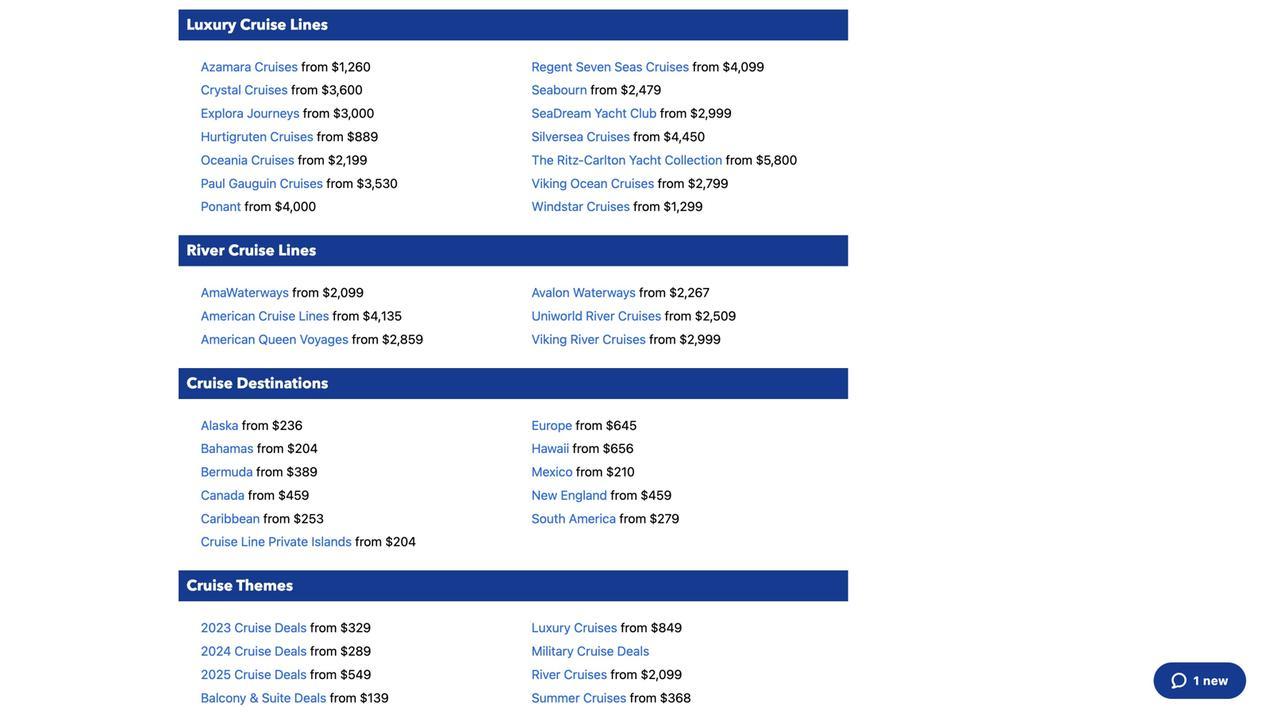 Task type: describe. For each thing, give the bounding box(es) containing it.
bermuda
[[201, 464, 253, 479]]

seadream yacht club link
[[532, 106, 657, 121]]

1 vertical spatial 204
[[393, 534, 416, 549]]

from left 4,099
[[692, 59, 719, 74]]

summer
[[532, 690, 580, 705]]

caribbean
[[201, 511, 260, 526]]

from down club
[[633, 129, 660, 144]]

american cruise lines from $ 4,135
[[201, 308, 402, 323]]

549
[[348, 667, 371, 682]]

2024
[[201, 644, 231, 659]]

amawaterways link
[[201, 285, 289, 300]]

139
[[368, 690, 389, 705]]

2,267
[[677, 285, 710, 300]]

viking river cruises from $ 2,999
[[532, 332, 721, 347]]

voyages
[[300, 332, 348, 347]]

lines for river cruise lines
[[278, 241, 316, 261]]

viking ocean cruises link
[[532, 176, 654, 191]]

bahamas link
[[201, 441, 254, 456]]

deals for military
[[617, 644, 649, 659]]

368
[[668, 690, 691, 705]]

from down viking ocean cruises from $ 2,799
[[633, 199, 660, 214]]

paul gauguin cruises from $ 3,530
[[201, 176, 398, 191]]

regent
[[532, 59, 573, 74]]

cruises up paul gauguin cruises link
[[251, 152, 294, 167]]

2,479
[[628, 82, 661, 97]]

silversea
[[532, 129, 583, 144]]

from left 289
[[310, 644, 337, 659]]

cruise for military
[[577, 644, 614, 659]]

new england from $ 459
[[532, 488, 672, 503]]

2,999 for river cruise lines
[[687, 332, 721, 347]]

alaska
[[201, 418, 238, 433]]

from down 4,135
[[352, 332, 379, 347]]

hawaii
[[532, 441, 569, 456]]

oceania cruises link
[[201, 152, 294, 167]]

balcony & suite deals link
[[201, 690, 326, 705]]

253
[[301, 511, 324, 526]]

ponant link
[[201, 199, 241, 214]]

from down paul gauguin cruises link
[[244, 199, 271, 214]]

from up caribbean from $ 253 at bottom
[[248, 488, 275, 503]]

american cruise lines link
[[201, 308, 329, 323]]

bahamas from $ 204
[[201, 441, 318, 456]]

crystal cruises from $ 3,600
[[201, 82, 363, 97]]

from up hurtigruten cruises from $ 889
[[303, 106, 330, 121]]

destinations
[[237, 373, 328, 394]]

explora journeys from $ 3,000
[[201, 106, 374, 121]]

explora
[[201, 106, 244, 121]]

south america link
[[532, 511, 616, 526]]

azamara cruises from $ 1,260
[[201, 59, 371, 74]]

1,299
[[671, 199, 703, 214]]

crystal cruises link
[[201, 82, 288, 97]]

from up the uniworld river cruises from $ 2,509
[[639, 285, 666, 300]]

river down "waterways"
[[586, 308, 615, 323]]

river cruises link
[[532, 667, 607, 682]]

viking for viking ocean cruises from $ 2,799
[[532, 176, 567, 191]]

cruise for luxury
[[240, 14, 286, 35]]

paul
[[201, 176, 225, 191]]

alaska from $ 236
[[201, 418, 303, 433]]

luxury for luxury cruise lines
[[187, 14, 236, 35]]

seas
[[614, 59, 642, 74]]

0 horizontal spatial 2,099
[[330, 285, 364, 300]]

hawaii from $ 656
[[532, 441, 634, 456]]

from up bahamas from $ 204
[[242, 418, 269, 433]]

azamara cruises link
[[201, 59, 298, 74]]

3,000
[[341, 106, 374, 121]]

the
[[532, 152, 554, 167]]

seabourn from $ 2,479
[[532, 82, 661, 97]]

cruises up the military cruise deals link
[[574, 620, 617, 635]]

cruise for american
[[259, 308, 295, 323]]

from left 279
[[619, 511, 646, 526]]

cruise for river
[[228, 241, 275, 261]]

from right islands
[[355, 534, 382, 549]]

cruises up crystal cruises from $ 3,600
[[255, 59, 298, 74]]

849
[[658, 620, 682, 635]]

canada link
[[201, 488, 245, 503]]

oceania cruises from $ 2,199
[[201, 152, 367, 167]]

cruises down the uniworld river cruises from $ 2,509
[[603, 332, 646, 347]]

cruise for 2023
[[234, 620, 271, 635]]

from up 2,799
[[726, 152, 752, 167]]

cruises up 2,479
[[646, 59, 689, 74]]

from left 329
[[310, 620, 337, 635]]

viking for viking river cruises from $ 2,999
[[532, 332, 567, 347]]

2025 cruise deals link
[[201, 667, 307, 682]]

caribbean from $ 253
[[201, 511, 324, 526]]

2023
[[201, 620, 231, 635]]

gauguin
[[229, 176, 276, 191]]

from down the ritz-carlton yacht collection from $ 5,800
[[658, 176, 684, 191]]

caribbean link
[[201, 511, 260, 526]]

deals for 2023
[[275, 620, 307, 635]]

2025
[[201, 667, 231, 682]]

cruises up journeys at the left of the page
[[245, 82, 288, 97]]

military cruise deals link
[[532, 644, 649, 659]]

queen
[[259, 332, 296, 347]]

luxury for luxury cruises from $ 849
[[532, 620, 571, 635]]

river cruise lines
[[187, 241, 316, 261]]

river cruise lines link
[[179, 235, 848, 266]]

club
[[630, 106, 657, 121]]

luxury cruises from $ 849
[[532, 620, 682, 635]]

cruises down the ritz-carlton yacht collection link
[[611, 176, 654, 191]]

america
[[569, 511, 616, 526]]

cruise line private islands from $ 204
[[201, 534, 416, 549]]

cruises down river cruises from $ 2,099
[[583, 690, 626, 705]]

luxury cruises link
[[532, 620, 617, 635]]

viking ocean cruises from $ 2,799
[[532, 176, 728, 191]]

&
[[250, 690, 258, 705]]

0 vertical spatial yacht
[[595, 106, 627, 121]]

ritz-
[[557, 152, 584, 167]]

from down 210
[[610, 488, 637, 503]]

balcony
[[201, 690, 246, 705]]

from up 2,199
[[317, 129, 344, 144]]

oceania
[[201, 152, 248, 167]]

645
[[613, 418, 637, 433]]

2024 cruise deals link
[[201, 644, 307, 659]]



Task type: vqa. For each thing, say whether or not it's contained in the screenshot.


Task type: locate. For each thing, give the bounding box(es) containing it.
1 459 from the left
[[286, 488, 309, 503]]

new england link
[[532, 488, 607, 503]]

279
[[657, 511, 679, 526]]

cruise for 2025
[[234, 667, 271, 682]]

cruise up the "alaska" link
[[187, 373, 233, 394]]

from down the uniworld river cruises from $ 2,509
[[649, 332, 676, 347]]

2 459 from the left
[[648, 488, 672, 503]]

from down the regent seven seas cruises link
[[590, 82, 617, 97]]

ponant
[[201, 199, 241, 214]]

islands
[[311, 534, 352, 549]]

seabourn
[[532, 82, 587, 97]]

ponant from $ 4,000
[[201, 199, 316, 214]]

deals down the luxury cruises from $ 849
[[617, 644, 649, 659]]

crystal
[[201, 82, 241, 97]]

alaska link
[[201, 418, 238, 433]]

cruise up river cruises from $ 2,099
[[577, 644, 614, 659]]

american queen voyages link
[[201, 332, 348, 347]]

the ritz-carlton yacht collection from $ 5,800
[[532, 152, 797, 167]]

0 vertical spatial 2,999
[[698, 106, 732, 121]]

luxury up military
[[532, 620, 571, 635]]

2,099 up the 368
[[648, 667, 682, 682]]

cruise up 2025 cruise deals link
[[234, 644, 271, 659]]

hurtigruten cruises from $ 889
[[201, 129, 378, 144]]

viking down the
[[532, 176, 567, 191]]

yacht up viking ocean cruises from $ 2,799
[[629, 152, 661, 167]]

windstar cruises link
[[532, 199, 630, 214]]

summer cruises link
[[532, 690, 626, 705]]

2023 cruise deals link
[[201, 620, 307, 635]]

1 viking from the top
[[532, 176, 567, 191]]

explora journeys link
[[201, 106, 300, 121]]

deals for 2024
[[275, 644, 307, 659]]

deals up 2025 cruise deals from $ 549
[[275, 644, 307, 659]]

europe link
[[532, 418, 572, 433]]

2,099 up the american cruise lines from $ 4,135
[[330, 285, 364, 300]]

lines
[[290, 14, 328, 35], [278, 241, 316, 261], [299, 308, 329, 323]]

seadream
[[532, 106, 591, 121]]

amawaterways
[[201, 285, 289, 300]]

luxury up azamara
[[187, 14, 236, 35]]

from left 549
[[310, 667, 337, 682]]

4,099
[[730, 59, 764, 74]]

1 horizontal spatial 459
[[648, 488, 672, 503]]

from up '4,450' on the top
[[660, 106, 687, 121]]

889
[[355, 129, 378, 144]]

1 horizontal spatial 2,099
[[648, 667, 682, 682]]

1 vertical spatial american
[[201, 332, 255, 347]]

american queen voyages from $ 2,859
[[201, 332, 423, 347]]

mexico
[[532, 464, 573, 479]]

line
[[241, 534, 265, 549]]

459 up 279
[[648, 488, 672, 503]]

suite
[[262, 690, 291, 705]]

europe from $ 645
[[532, 418, 637, 433]]

from down bahamas from $ 204
[[256, 464, 283, 479]]

from up the paul gauguin cruises from $ 3,530
[[298, 152, 325, 167]]

uniworld river cruises from $ 2,509
[[532, 308, 736, 323]]

2 vertical spatial lines
[[299, 308, 329, 323]]

deals up the "balcony & suite deals from $ 139"
[[275, 667, 307, 682]]

1 vertical spatial 2,999
[[687, 332, 721, 347]]

from up explora journeys from $ 3,000 at the left top
[[291, 82, 318, 97]]

from left 1,260 at the left
[[301, 59, 328, 74]]

1 vertical spatial lines
[[278, 241, 316, 261]]

bahamas
[[201, 441, 254, 456]]

american down american cruise lines link
[[201, 332, 255, 347]]

459 down 389
[[286, 488, 309, 503]]

from up cruise line private islands link
[[263, 511, 290, 526]]

american for american queen voyages from $ 2,859
[[201, 332, 255, 347]]

river down military
[[532, 667, 561, 682]]

south america from $ 279
[[532, 511, 679, 526]]

210
[[614, 464, 635, 479]]

from up bermuda from $ 389 in the left of the page
[[257, 441, 284, 456]]

0 vertical spatial lines
[[290, 14, 328, 35]]

2,099
[[330, 285, 364, 300], [648, 667, 682, 682]]

silversea cruises link
[[532, 129, 630, 144]]

cruise for 2024
[[234, 644, 271, 659]]

4,450
[[671, 129, 705, 144]]

cruises down the military cruise deals link
[[564, 667, 607, 682]]

0 horizontal spatial 459
[[286, 488, 309, 503]]

4,135
[[370, 308, 402, 323]]

1 horizontal spatial luxury
[[532, 620, 571, 635]]

1 vertical spatial 2,099
[[648, 667, 682, 682]]

waterways
[[573, 285, 636, 300]]

1 vertical spatial yacht
[[629, 152, 661, 167]]

0 vertical spatial american
[[201, 308, 255, 323]]

paul gauguin cruises link
[[201, 176, 323, 191]]

river cruises from $ 2,099
[[532, 667, 682, 682]]

0 horizontal spatial yacht
[[595, 106, 627, 121]]

deals down 2025 cruise deals from $ 549
[[294, 690, 326, 705]]

from left the 368
[[630, 690, 657, 705]]

cruise down "caribbean"
[[201, 534, 238, 549]]

american for american cruise lines from $ 4,135
[[201, 308, 255, 323]]

cruise up 2024 cruise deals link
[[234, 620, 271, 635]]

0 vertical spatial 2,099
[[330, 285, 364, 300]]

5,800
[[764, 152, 797, 167]]

deals for 2025
[[275, 667, 307, 682]]

1 vertical spatial luxury
[[532, 620, 571, 635]]

2,999
[[698, 106, 732, 121], [687, 332, 721, 347]]

from down 2,199
[[326, 176, 353, 191]]

329
[[348, 620, 371, 635]]

from left 849
[[621, 620, 647, 635]]

avalon
[[532, 285, 570, 300]]

lines for american cruise lines from $ 4,135
[[299, 308, 329, 323]]

bermuda link
[[201, 464, 253, 479]]

cruises down explora journeys from $ 3,000 at the left top
[[270, 129, 313, 144]]

carlton
[[584, 152, 626, 167]]

ocean
[[570, 176, 608, 191]]

cruises up carlton
[[587, 129, 630, 144]]

hurtigruten
[[201, 129, 267, 144]]

uniworld
[[532, 308, 583, 323]]

cruise up 2023
[[187, 576, 233, 597]]

cruise line private islands link
[[201, 534, 352, 549]]

from up england
[[576, 464, 603, 479]]

lines up "amawaterways from $ 2,099" at the top
[[278, 241, 316, 261]]

lines up american queen voyages from $ 2,859
[[299, 308, 329, 323]]

lines up azamara cruises from $ 1,260
[[290, 14, 328, 35]]

europe
[[532, 418, 572, 433]]

cruises down viking ocean cruises link
[[587, 199, 630, 214]]

cruises up the '4,000'
[[280, 176, 323, 191]]

3,530
[[364, 176, 398, 191]]

2 american from the top
[[201, 332, 255, 347]]

lines for luxury cruise lines
[[290, 14, 328, 35]]

2,999 for luxury cruise lines
[[698, 106, 732, 121]]

from down 2,267
[[665, 308, 691, 323]]

the ritz-carlton yacht collection link
[[532, 152, 722, 167]]

cruise up the azamara cruises link
[[240, 14, 286, 35]]

0 horizontal spatial 204
[[295, 441, 318, 456]]

2024 cruise deals from $ 289
[[201, 644, 371, 659]]

from up hawaii from $ 656
[[576, 418, 602, 433]]

1 american from the top
[[201, 308, 255, 323]]

viking down 'uniworld'
[[532, 332, 567, 347]]

silversea cruises from $ 4,450
[[532, 129, 705, 144]]

0 vertical spatial luxury
[[187, 14, 236, 35]]

from down europe from $ 645
[[573, 441, 599, 456]]

2,509
[[703, 308, 736, 323]]

204 right islands
[[393, 534, 416, 549]]

summer cruises from $ 368
[[532, 690, 691, 705]]

0 vertical spatial viking
[[532, 176, 567, 191]]

cruise down 2024 cruise deals link
[[234, 667, 271, 682]]

2023 cruise deals from $ 329
[[201, 620, 371, 635]]

0 horizontal spatial luxury
[[187, 14, 236, 35]]

cruises up viking river cruises from $ 2,999
[[618, 308, 661, 323]]

cruise destinations
[[187, 373, 328, 394]]

2,859
[[390, 332, 423, 347]]

yacht up silversea cruises from $ 4,450
[[595, 106, 627, 121]]

2,999 down 2,509
[[687, 332, 721, 347]]

from up summer cruises from $ 368
[[610, 667, 637, 682]]

1 horizontal spatial 204
[[393, 534, 416, 549]]

from down 549
[[330, 690, 356, 705]]

mexico from $ 210
[[532, 464, 635, 479]]

river down ponant link
[[187, 241, 225, 261]]

deals up the 2024 cruise deals from $ 289
[[275, 620, 307, 635]]

204 up 389
[[295, 441, 318, 456]]

2,999 up '4,450' on the top
[[698, 106, 732, 121]]

1 vertical spatial viking
[[532, 332, 567, 347]]

cruise up amawaterways link
[[228, 241, 275, 261]]

204
[[295, 441, 318, 456], [393, 534, 416, 549]]

2 viking from the top
[[532, 332, 567, 347]]

river down uniworld river cruises link
[[570, 332, 599, 347]]

1 horizontal spatial yacht
[[629, 152, 661, 167]]

avalon waterways from $ 2,267
[[532, 285, 710, 300]]

0 vertical spatial 204
[[295, 441, 318, 456]]

289
[[348, 644, 371, 659]]

hurtigruten cruises link
[[201, 129, 313, 144]]

from up the american cruise lines from $ 4,135
[[292, 285, 319, 300]]

new
[[532, 488, 557, 503]]

656
[[610, 441, 634, 456]]

viking
[[532, 176, 567, 191], [532, 332, 567, 347]]

cruise up the queen
[[259, 308, 295, 323]]

from up voyages
[[332, 308, 359, 323]]

themes
[[236, 576, 293, 597]]

military cruise deals
[[532, 644, 649, 659]]

american down amawaterways
[[201, 308, 255, 323]]

avalon waterways link
[[532, 285, 636, 300]]



